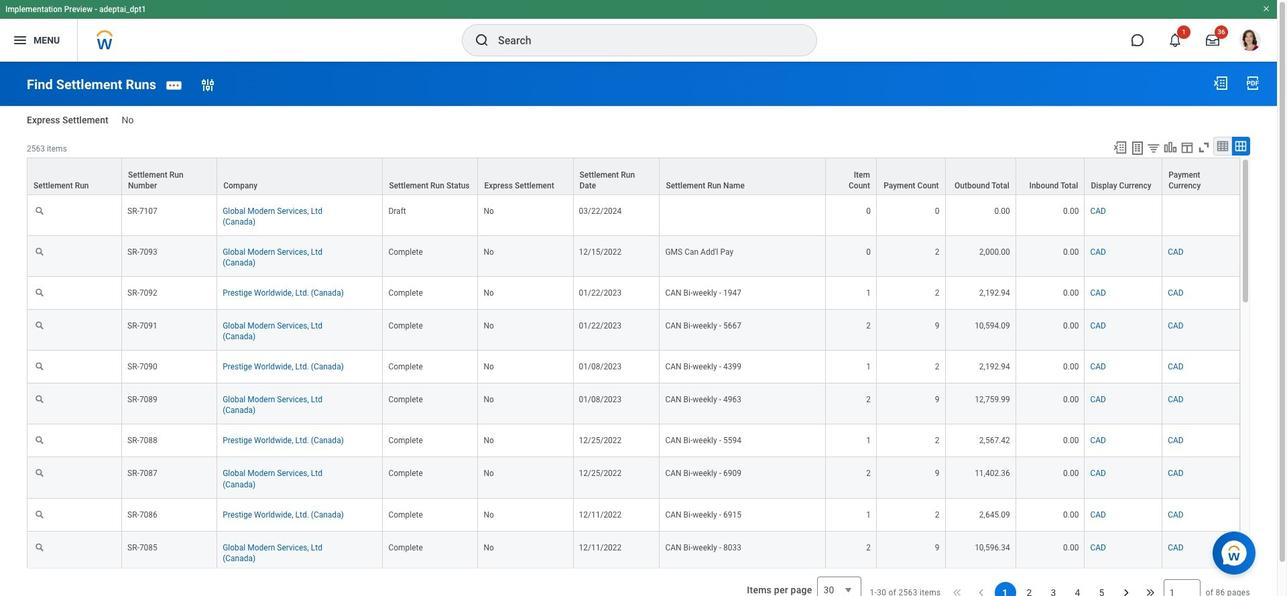 Task type: locate. For each thing, give the bounding box(es) containing it.
export to excel image left view printable version (pdf) icon at the top right of the page
[[1213, 75, 1229, 91]]

0 vertical spatial export to excel image
[[1213, 75, 1229, 91]]

change selection image
[[200, 77, 216, 93]]

Search Workday  search field
[[498, 25, 789, 55]]

7 row from the top
[[27, 384, 1240, 425]]

toolbar
[[1107, 137, 1251, 157]]

list
[[995, 582, 1113, 596]]

9 row from the top
[[27, 458, 1240, 499]]

4 row from the top
[[27, 277, 1240, 310]]

justify image
[[12, 32, 28, 48]]

items per page element
[[745, 568, 862, 596]]

close environment banner image
[[1263, 5, 1271, 13]]

0 horizontal spatial export to excel image
[[1113, 140, 1128, 155]]

0 horizontal spatial cell
[[660, 195, 826, 236]]

notifications large image
[[1169, 34, 1182, 47]]

1 vertical spatial export to excel image
[[1113, 140, 1128, 155]]

banner
[[0, 0, 1277, 62]]

export to excel image for export to worksheets image
[[1113, 140, 1128, 155]]

view printable version (pdf) image
[[1245, 75, 1261, 91]]

status
[[870, 587, 941, 596]]

fullscreen image
[[1197, 140, 1212, 155]]

export to excel image left export to worksheets image
[[1113, 140, 1128, 155]]

export to excel image
[[1213, 75, 1229, 91], [1113, 140, 1128, 155]]

1 horizontal spatial export to excel image
[[1213, 75, 1229, 91]]

1 horizontal spatial cell
[[1163, 195, 1240, 236]]

8 row from the top
[[27, 425, 1240, 458]]

chevron left small image
[[975, 586, 988, 596]]

5 row from the top
[[27, 310, 1240, 351]]

row
[[27, 157, 1240, 196], [27, 195, 1240, 236], [27, 236, 1240, 277], [27, 277, 1240, 310], [27, 310, 1240, 351], [27, 351, 1240, 384], [27, 384, 1240, 425], [27, 425, 1240, 458], [27, 458, 1240, 499], [27, 499, 1240, 531], [27, 531, 1240, 572]]

main content
[[0, 62, 1277, 596]]

inbox large image
[[1206, 34, 1220, 47]]

find settlement runs element
[[27, 76, 156, 92]]

2 cell from the left
[[1163, 195, 1240, 236]]

pagination element
[[870, 568, 1251, 596]]

list inside pagination element
[[995, 582, 1113, 596]]

find settlement runs - expand/collapse chart image
[[1163, 140, 1178, 155]]

2 row from the top
[[27, 195, 1240, 236]]

column header
[[826, 157, 877, 196]]

cell
[[660, 195, 826, 236], [1163, 195, 1240, 236]]



Task type: vqa. For each thing, say whether or not it's contained in the screenshot.
Create button
no



Task type: describe. For each thing, give the bounding box(es) containing it.
click to view/edit grid preferences image
[[1180, 140, 1195, 155]]

3 row from the top
[[27, 236, 1240, 277]]

1 row from the top
[[27, 157, 1240, 196]]

export to excel image for view printable version (pdf) icon at the top right of the page
[[1213, 75, 1229, 91]]

expand table image
[[1234, 139, 1248, 153]]

chevron right small image
[[1119, 586, 1133, 596]]

chevron 2x right small image
[[1144, 586, 1157, 596]]

select to filter grid data image
[[1147, 141, 1161, 155]]

10 row from the top
[[27, 499, 1240, 531]]

table image
[[1216, 139, 1230, 153]]

6 row from the top
[[27, 351, 1240, 384]]

Go to page number text field
[[1164, 579, 1201, 596]]

search image
[[474, 32, 490, 48]]

11 row from the top
[[27, 531, 1240, 572]]

profile logan mcneil image
[[1240, 30, 1261, 54]]

chevron 2x left small image
[[950, 586, 964, 596]]

1 cell from the left
[[660, 195, 826, 236]]

status inside pagination element
[[870, 587, 941, 596]]

export to worksheets image
[[1130, 140, 1146, 156]]



